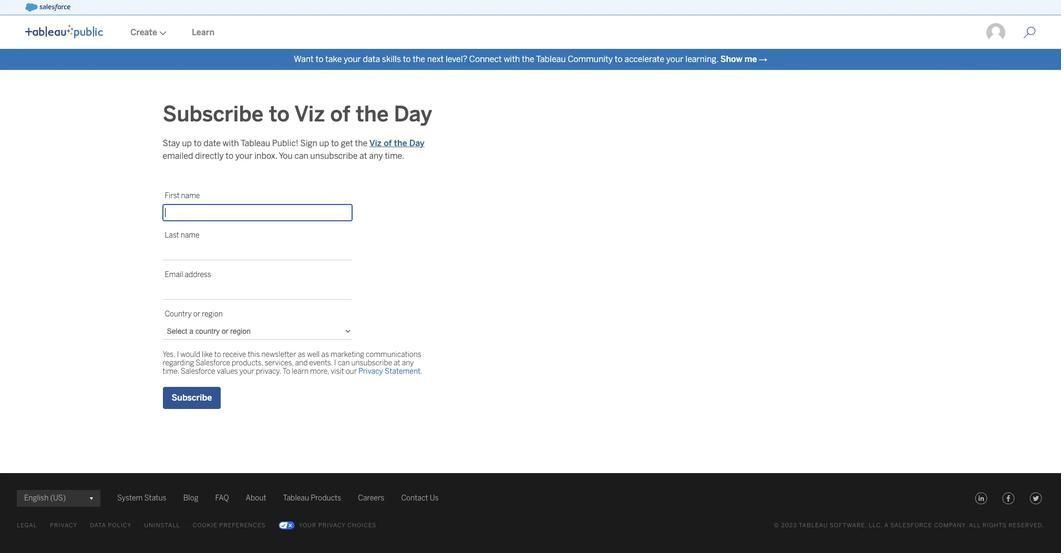 Task type: vqa. For each thing, say whether or not it's contained in the screenshot.
the Published
no



Task type: locate. For each thing, give the bounding box(es) containing it.
0 horizontal spatial i
[[177, 350, 179, 359]]

your left inbox.
[[235, 151, 253, 161]]

regarding
[[163, 359, 194, 368]]

1 horizontal spatial with
[[504, 54, 520, 64]]

0 horizontal spatial of
[[330, 101, 351, 127]]

about
[[246, 494, 266, 503]]

learn link
[[179, 16, 227, 49]]

subscribe to viz of the day
[[163, 101, 432, 127]]

careers
[[358, 494, 385, 503]]

to
[[316, 54, 324, 64], [403, 54, 411, 64], [615, 54, 623, 64], [269, 101, 290, 127], [194, 138, 202, 148], [331, 138, 339, 148], [226, 151, 234, 161], [214, 350, 221, 359]]

your left learning.
[[667, 54, 684, 64]]

any down viz of the day link
[[369, 151, 383, 161]]

system
[[117, 494, 143, 503]]

i right events.
[[334, 359, 336, 368]]

1 horizontal spatial viz
[[370, 138, 382, 148]]

as right well
[[321, 350, 329, 359]]

any
[[369, 151, 383, 161], [402, 359, 414, 368]]

learn
[[192, 27, 215, 37]]

1 vertical spatial any
[[402, 359, 414, 368]]

can right events.
[[338, 359, 350, 368]]

take
[[325, 54, 342, 64]]

1 vertical spatial day
[[409, 138, 425, 148]]

0 vertical spatial can
[[295, 151, 308, 161]]

of
[[330, 101, 351, 127], [384, 138, 392, 148]]

our
[[346, 367, 357, 376]]

your privacy choices link
[[279, 519, 377, 532]]

name right the first
[[181, 191, 200, 200]]

0 horizontal spatial can
[[295, 151, 308, 161]]

data
[[363, 54, 380, 64]]

salesforce right regarding
[[196, 359, 230, 368]]

0 horizontal spatial time.
[[163, 367, 179, 376]]

2 horizontal spatial privacy
[[359, 367, 383, 376]]

privacy for privacy statement .
[[359, 367, 383, 376]]

of right get
[[384, 138, 392, 148]]

0 horizontal spatial privacy
[[50, 522, 77, 529]]

salesforce down would
[[181, 367, 215, 376]]

0 horizontal spatial at
[[360, 151, 367, 161]]

1 vertical spatial time.
[[163, 367, 179, 376]]

1 horizontal spatial i
[[334, 359, 336, 368]]

company.
[[935, 522, 968, 529]]

1 horizontal spatial of
[[384, 138, 392, 148]]

subscribe up the date
[[163, 101, 264, 127]]

community
[[568, 54, 613, 64]]

sign
[[300, 138, 318, 148]]

as left well
[[298, 350, 306, 359]]

1 vertical spatial unsubscribe
[[351, 359, 392, 368]]

viz right get
[[370, 138, 382, 148]]

last
[[165, 231, 179, 240]]

reserved.
[[1009, 522, 1045, 529]]

1 as from the left
[[298, 350, 306, 359]]

privacy right our at the bottom left of page
[[359, 367, 383, 376]]

2023
[[782, 522, 798, 529]]

viz inside stay up to date with tableau public! sign up to get the viz of the day emailed directly to your inbox. you can unsubscribe at any time.
[[370, 138, 382, 148]]

services,
[[265, 359, 294, 368]]

name right last
[[181, 231, 200, 240]]

policy
[[108, 522, 132, 529]]

Email address email field
[[163, 283, 352, 300]]

1 horizontal spatial any
[[402, 359, 414, 368]]

salesforce right a
[[891, 522, 933, 529]]

logo image
[[25, 25, 103, 38]]

time. down the yes,
[[163, 367, 179, 376]]

time. down viz of the day link
[[385, 151, 404, 161]]

you
[[279, 151, 293, 161]]

last name
[[165, 231, 200, 240]]

and
[[295, 359, 308, 368]]

of up get
[[330, 101, 351, 127]]

1 vertical spatial with
[[223, 138, 239, 148]]

0 horizontal spatial up
[[182, 138, 192, 148]]

subscribe inside button
[[172, 393, 212, 403]]

well
[[307, 350, 320, 359]]

at
[[360, 151, 367, 161], [394, 359, 401, 368]]

connect
[[469, 54, 502, 64]]

name for first name
[[181, 191, 200, 200]]

up right sign
[[319, 138, 329, 148]]

country or region
[[165, 310, 223, 319]]

rights
[[983, 522, 1007, 529]]

salesforce
[[196, 359, 230, 368], [181, 367, 215, 376], [891, 522, 933, 529]]

0 vertical spatial with
[[504, 54, 520, 64]]

1 horizontal spatial up
[[319, 138, 329, 148]]

1 up from the left
[[182, 138, 192, 148]]

1 vertical spatial subscribe
[[172, 393, 212, 403]]

0 vertical spatial unsubscribe
[[310, 151, 358, 161]]

data policy link
[[90, 519, 132, 532]]

create
[[130, 27, 157, 37]]

blog link
[[183, 492, 199, 505]]

system status
[[117, 494, 166, 503]]

viz up sign
[[294, 101, 325, 127]]

tableau up your
[[283, 494, 309, 503]]

or
[[193, 310, 200, 319]]

time. inside yes, i would like to receive this newsletter as well as marketing communications regarding salesforce products, services, and events. i can unsubscribe at any time. salesforce values your privacy. to learn more, visit our
[[163, 367, 179, 376]]

show
[[721, 54, 743, 64]]

can down sign
[[295, 151, 308, 161]]

First name text field
[[163, 205, 352, 221]]

with right connect
[[504, 54, 520, 64]]

tableau
[[536, 54, 566, 64], [241, 138, 270, 148], [283, 494, 309, 503], [799, 522, 828, 529]]

i right the yes,
[[177, 350, 179, 359]]

contact us
[[401, 494, 439, 503]]

viz
[[294, 101, 325, 127], [370, 138, 382, 148]]

up
[[182, 138, 192, 148], [319, 138, 329, 148]]

1 vertical spatial can
[[338, 359, 350, 368]]

contact us link
[[401, 492, 439, 505]]

0 vertical spatial at
[[360, 151, 367, 161]]

any left '.'
[[402, 359, 414, 368]]

with
[[504, 54, 520, 64], [223, 138, 239, 148]]

your
[[344, 54, 361, 64], [667, 54, 684, 64], [235, 151, 253, 161], [240, 367, 254, 376]]

0 vertical spatial name
[[181, 191, 200, 200]]

0 vertical spatial subscribe
[[163, 101, 264, 127]]

subscribe for subscribe
[[172, 393, 212, 403]]

this
[[248, 350, 260, 359]]

0 horizontal spatial viz
[[294, 101, 325, 127]]

to left accelerate
[[615, 54, 623, 64]]

privacy down selected language element
[[50, 522, 77, 529]]

want
[[294, 54, 314, 64]]

contact
[[401, 494, 428, 503]]

your down this
[[240, 367, 254, 376]]

to right like
[[214, 350, 221, 359]]

cookie preferences
[[193, 522, 266, 529]]

unsubscribe
[[310, 151, 358, 161], [351, 359, 392, 368]]

data policy
[[90, 522, 132, 529]]

tableau up inbox.
[[241, 138, 270, 148]]

learning.
[[686, 54, 719, 64]]

1 horizontal spatial can
[[338, 359, 350, 368]]

subscribe
[[163, 101, 264, 127], [172, 393, 212, 403]]

address
[[185, 270, 211, 279]]

0 horizontal spatial as
[[298, 350, 306, 359]]

a
[[885, 522, 889, 529]]

1 horizontal spatial at
[[394, 359, 401, 368]]

accelerate
[[625, 54, 665, 64]]

about link
[[246, 492, 266, 505]]

any inside yes, i would like to receive this newsletter as well as marketing communications regarding salesforce products, services, and events. i can unsubscribe at any time. salesforce values your privacy. to learn more, visit our
[[402, 359, 414, 368]]

with right the date
[[223, 138, 239, 148]]

date
[[204, 138, 221, 148]]

0 horizontal spatial with
[[223, 138, 239, 148]]

1 vertical spatial of
[[384, 138, 392, 148]]

name
[[181, 191, 200, 200], [181, 231, 200, 240]]

your privacy choices
[[299, 522, 377, 529]]

status
[[144, 494, 166, 503]]

create button
[[118, 16, 179, 49]]

cookie
[[193, 522, 218, 529]]

us
[[430, 494, 439, 503]]

time.
[[385, 151, 404, 161], [163, 367, 179, 376]]

salesforce logo image
[[25, 3, 70, 12]]

can
[[295, 151, 308, 161], [338, 359, 350, 368]]

1 horizontal spatial time.
[[385, 151, 404, 161]]

1 horizontal spatial as
[[321, 350, 329, 359]]

subscribe for subscribe to viz of the day
[[163, 101, 264, 127]]

to up public!
[[269, 101, 290, 127]]

0 vertical spatial time.
[[385, 151, 404, 161]]

inbox.
[[255, 151, 277, 161]]

up up emailed
[[182, 138, 192, 148]]

i
[[177, 350, 179, 359], [334, 359, 336, 368]]

subscribe down regarding
[[172, 393, 212, 403]]

to inside yes, i would like to receive this newsletter as well as marketing communications regarding salesforce products, services, and events. i can unsubscribe at any time. salesforce values your privacy. to learn more, visit our
[[214, 350, 221, 359]]

products
[[311, 494, 341, 503]]

0 vertical spatial viz
[[294, 101, 325, 127]]

1 vertical spatial name
[[181, 231, 200, 240]]

1 vertical spatial viz
[[370, 138, 382, 148]]

0 horizontal spatial any
[[369, 151, 383, 161]]

1 vertical spatial at
[[394, 359, 401, 368]]

privacy right your
[[319, 522, 346, 529]]

to right skills
[[403, 54, 411, 64]]

time. inside stay up to date with tableau public! sign up to get the viz of the day emailed directly to your inbox. you can unsubscribe at any time.
[[385, 151, 404, 161]]

statement
[[385, 367, 421, 376]]

your inside stay up to date with tableau public! sign up to get the viz of the day emailed directly to your inbox. you can unsubscribe at any time.
[[235, 151, 253, 161]]

to left the take
[[316, 54, 324, 64]]

0 vertical spatial any
[[369, 151, 383, 161]]



Task type: describe. For each thing, give the bounding box(es) containing it.
learn
[[292, 367, 309, 376]]

marketing
[[331, 350, 364, 359]]

legal
[[17, 522, 37, 529]]

first name
[[165, 191, 200, 200]]

values
[[217, 367, 238, 376]]

email
[[165, 270, 183, 279]]

1 horizontal spatial privacy
[[319, 522, 346, 529]]

can inside stay up to date with tableau public! sign up to get the viz of the day emailed directly to your inbox. you can unsubscribe at any time.
[[295, 151, 308, 161]]

receive
[[223, 350, 246, 359]]

country
[[165, 310, 192, 319]]

unsubscribe inside stay up to date with tableau public! sign up to get the viz of the day emailed directly to your inbox. you can unsubscribe at any time.
[[310, 151, 358, 161]]

first
[[165, 191, 180, 200]]

english
[[24, 494, 49, 503]]

choices
[[348, 522, 377, 529]]

want to take your data skills to the next level? connect with the tableau community to accelerate your learning. show me →
[[294, 54, 768, 64]]

tableau left the community
[[536, 54, 566, 64]]

software,
[[830, 522, 867, 529]]

(us)
[[50, 494, 66, 503]]

.
[[421, 367, 423, 376]]

visit
[[331, 367, 344, 376]]

next
[[427, 54, 444, 64]]

to right directly
[[226, 151, 234, 161]]

subscribe button
[[163, 387, 221, 409]]

tableau products
[[283, 494, 341, 503]]

to
[[283, 367, 290, 376]]

email address
[[165, 270, 211, 279]]

uninstall link
[[144, 519, 180, 532]]

your right the take
[[344, 54, 361, 64]]

blog
[[183, 494, 199, 503]]

name for last name
[[181, 231, 200, 240]]

privacy statement link
[[359, 367, 421, 376]]

faq
[[215, 494, 229, 503]]

llc,
[[869, 522, 883, 529]]

day inside stay up to date with tableau public! sign up to get the viz of the day emailed directly to your inbox. you can unsubscribe at any time.
[[409, 138, 425, 148]]

selected language element
[[24, 490, 93, 507]]

all
[[970, 522, 981, 529]]

skills
[[382, 54, 401, 64]]

faq link
[[215, 492, 229, 505]]

newsletter
[[262, 350, 296, 359]]

privacy statement .
[[359, 367, 423, 376]]

©
[[774, 522, 780, 529]]

any inside stay up to date with tableau public! sign up to get the viz of the day emailed directly to your inbox. you can unsubscribe at any time.
[[369, 151, 383, 161]]

2 as from the left
[[321, 350, 329, 359]]

at inside yes, i would like to receive this newsletter as well as marketing communications regarding salesforce products, services, and events. i can unsubscribe at any time. salesforce values your privacy. to learn more, visit our
[[394, 359, 401, 368]]

legal link
[[17, 519, 37, 532]]

terry.turtle image
[[986, 22, 1007, 43]]

like
[[202, 350, 213, 359]]

uninstall
[[144, 522, 180, 529]]

me
[[745, 54, 757, 64]]

viz of the day link
[[370, 138, 425, 148]]

privacy.
[[256, 367, 281, 376]]

emailed
[[163, 151, 193, 161]]

stay up to date with tableau public! sign up to get the viz of the day emailed directly to your inbox. you can unsubscribe at any time.
[[163, 138, 425, 161]]

to left the date
[[194, 138, 202, 148]]

public!
[[272, 138, 299, 148]]

tableau products link
[[283, 492, 341, 505]]

tableau inside stay up to date with tableau public! sign up to get the viz of the day emailed directly to your inbox. you can unsubscribe at any time.
[[241, 138, 270, 148]]

get
[[341, 138, 353, 148]]

show me link
[[721, 54, 757, 64]]

more,
[[310, 367, 329, 376]]

your inside yes, i would like to receive this newsletter as well as marketing communications regarding salesforce products, services, and events. i can unsubscribe at any time. salesforce values your privacy. to learn more, visit our
[[240, 367, 254, 376]]

data
[[90, 522, 106, 529]]

unsubscribe inside yes, i would like to receive this newsletter as well as marketing communications regarding salesforce products, services, and events. i can unsubscribe at any time. salesforce values your privacy. to learn more, visit our
[[351, 359, 392, 368]]

© 2023 tableau software, llc, a salesforce company. all rights reserved.
[[774, 522, 1045, 529]]

→
[[759, 54, 768, 64]]

at inside stay up to date with tableau public! sign up to get the viz of the day emailed directly to your inbox. you can unsubscribe at any time.
[[360, 151, 367, 161]]

2 up from the left
[[319, 138, 329, 148]]

privacy for privacy
[[50, 522, 77, 529]]

to left get
[[331, 138, 339, 148]]

english (us)
[[24, 494, 66, 503]]

of inside stay up to date with tableau public! sign up to get the viz of the day emailed directly to your inbox. you can unsubscribe at any time.
[[384, 138, 392, 148]]

Last name text field
[[163, 244, 352, 260]]

preferences
[[219, 522, 266, 529]]

yes,
[[163, 350, 175, 359]]

careers link
[[358, 492, 385, 505]]

0 vertical spatial day
[[394, 101, 432, 127]]

cookie preferences button
[[193, 519, 266, 532]]

directly
[[195, 151, 224, 161]]

would
[[181, 350, 200, 359]]

region
[[202, 310, 223, 319]]

events.
[[309, 359, 333, 368]]

0 vertical spatial of
[[330, 101, 351, 127]]

products,
[[232, 359, 263, 368]]

system status link
[[117, 492, 166, 505]]

your
[[299, 522, 317, 529]]

with inside stay up to date with tableau public! sign up to get the viz of the day emailed directly to your inbox. you can unsubscribe at any time.
[[223, 138, 239, 148]]

level?
[[446, 54, 468, 64]]

tableau right 2023
[[799, 522, 828, 529]]

go to search image
[[1011, 26, 1049, 39]]

yes, i would like to receive this newsletter as well as marketing communications regarding salesforce products, services, and events. i can unsubscribe at any time. salesforce values your privacy. to learn more, visit our
[[163, 350, 422, 376]]

can inside yes, i would like to receive this newsletter as well as marketing communications regarding salesforce products, services, and events. i can unsubscribe at any time. salesforce values your privacy. to learn more, visit our
[[338, 359, 350, 368]]



